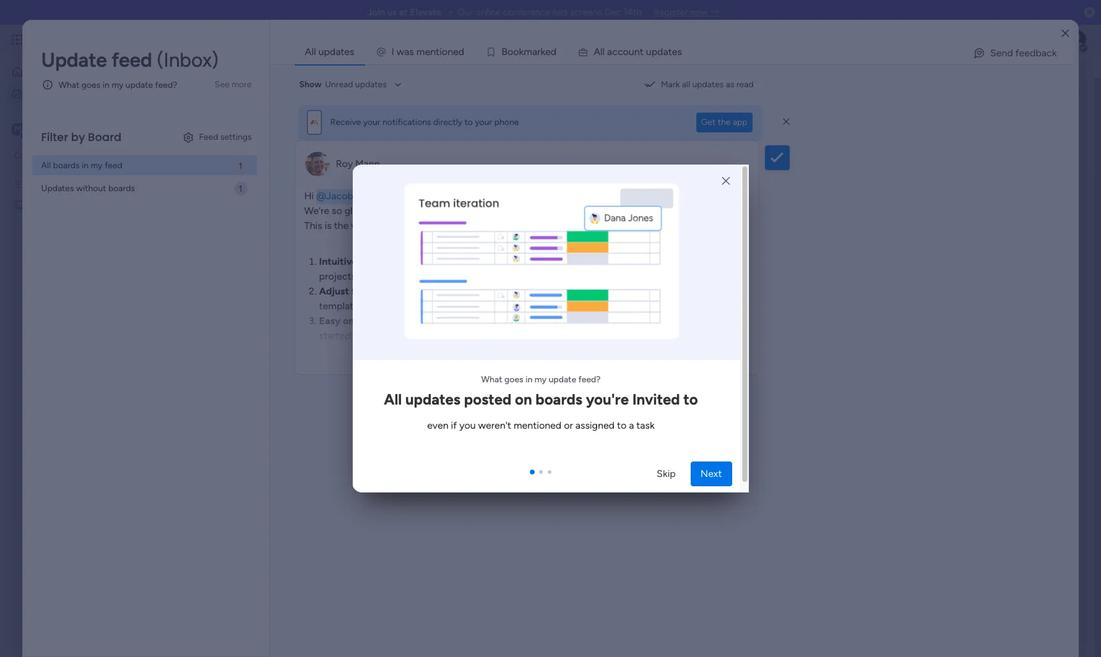 Task type: vqa. For each thing, say whether or not it's contained in the screenshot.
My related to My board
yes



Task type: locate. For each thing, give the bounding box(es) containing it.
dec
[[605, 7, 621, 18]]

1 vertical spatial all
[[518, 255, 528, 267]]

a left the date
[[255, 399, 263, 415]]

to up feel
[[619, 300, 629, 312]]

easy onboarding, fast adoption:
[[319, 315, 464, 327]]

my for my board
[[29, 179, 41, 189]]

1 vertical spatial updates
[[692, 79, 724, 90]]

0 horizontal spatial goes
[[82, 80, 100, 90]]

this week / 0 items
[[209, 266, 304, 281]]

0 horizontal spatial more
[[232, 79, 252, 90]]

1 vertical spatial customize
[[415, 103, 457, 114]]

assigned
[[575, 420, 615, 431]]

n left i
[[430, 46, 436, 58]]

1 horizontal spatial next
[[700, 468, 722, 480]]

made
[[714, 285, 739, 297]]

feed up without
[[105, 160, 122, 171]]

easy
[[319, 315, 341, 327]]

2 horizontal spatial d
[[658, 46, 663, 58]]

this inside main content
[[209, 266, 231, 281]]

2 m from the left
[[524, 46, 532, 58]]

simple
[[573, 330, 601, 341]]

what for what goes in my update feed?
[[59, 80, 79, 90]]

1 horizontal spatial this
[[304, 219, 322, 231]]

0 horizontal spatial next
[[209, 310, 233, 326]]

1 n from the left
[[430, 46, 436, 58]]

in up updates without boards
[[82, 160, 89, 171]]

feedback
[[1016, 47, 1057, 59]]

updates inside 'link'
[[318, 46, 354, 58]]

0 vertical spatial all
[[682, 79, 690, 90]]

more for read more
[[521, 356, 544, 367]]

0 vertical spatial first board
[[529, 180, 571, 191]]

first board up exceptional
[[529, 180, 571, 191]]

0 horizontal spatial d
[[459, 46, 464, 58]]

0 vertical spatial dapulse x slim image
[[783, 116, 790, 127]]

0 inside next week / 0 items
[[277, 314, 282, 324]]

t right p
[[668, 46, 672, 58]]

at
[[399, 7, 408, 18]]

group
[[530, 470, 551, 475]]

1 horizontal spatial m
[[524, 46, 532, 58]]

1 vertical spatial more
[[521, 356, 544, 367]]

1 vertical spatial feed?
[[578, 375, 601, 385]]

update
[[126, 80, 153, 90], [549, 375, 576, 385]]

o left p
[[623, 46, 629, 58]]

more inside button
[[232, 79, 252, 90]]

feel
[[609, 315, 626, 327]]

d for a l l a c c o u n t u p d a t e s
[[658, 46, 663, 58]]

items left projects
[[282, 269, 304, 280]]

my up without
[[91, 160, 103, 171]]

1 s from the left
[[409, 46, 414, 58]]

my left the work
[[27, 88, 39, 98]]

without
[[209, 399, 253, 415]]

most
[[652, 255, 674, 267]]

1 vertical spatial of
[[558, 255, 567, 267]]

0 horizontal spatial s
[[409, 46, 414, 58]]

main content containing overdue /
[[164, 30, 1100, 658]]

my up boards,
[[928, 63, 942, 77]]

choose the boards, columns and people you'd like to see
[[861, 89, 1080, 99]]

1 horizontal spatial updates
[[405, 391, 460, 409]]

0 horizontal spatial what
[[59, 80, 79, 90]]

group title
[[674, 181, 714, 190]]

1 vertical spatial for
[[352, 285, 365, 297]]

all boards in my feed
[[41, 160, 122, 171]]

e left i
[[425, 46, 430, 58]]

0 inside this week / 0 items
[[275, 269, 280, 280]]

1 horizontal spatial t
[[640, 46, 644, 58]]

1 horizontal spatial even
[[596, 255, 617, 267]]

items inside next week / 0 items
[[285, 314, 306, 324]]

0 vertical spatial all
[[305, 46, 316, 58]]

the left most
[[634, 255, 649, 267]]

1 horizontal spatial first
[[529, 180, 546, 191]]

first board group
[[868, 305, 1075, 330]]

first inside "list box"
[[29, 200, 46, 210]]

m left i
[[417, 46, 425, 58]]

0 vertical spatial my
[[112, 80, 123, 90]]

you're
[[586, 391, 629, 409]]

boards up board
[[53, 160, 80, 171]]

2 c from the left
[[618, 46, 623, 58]]

0 vertical spatial updates
[[318, 46, 354, 58]]

simon
[[356, 190, 384, 202]]

getting
[[684, 315, 716, 327]]

you inside 'it all starts with a customizable board. you can pick a ready-made template, make it your own, and choose the building blocks needed to jumpstart your work.'
[[619, 285, 636, 297]]

1 horizontal spatial dapulse x slim image
[[783, 116, 790, 127]]

n left p
[[634, 46, 640, 58]]

0 horizontal spatial dapulse x slim image
[[722, 175, 730, 189]]

more
[[232, 79, 252, 90], [521, 356, 544, 367]]

1 horizontal spatial as
[[604, 330, 613, 341]]

1 m from the left
[[417, 46, 425, 58]]

adjust for your exact needs:
[[319, 285, 448, 297]]

0 horizontal spatial for
[[352, 285, 365, 297]]

my down read more button
[[534, 375, 546, 385]]

0 vertical spatial first
[[529, 180, 546, 191]]

option
[[0, 173, 158, 175]]

elevate
[[410, 7, 442, 18]]

feed? down (inbox)
[[155, 80, 177, 90]]

in for what goes in my update feed? all updates posted on boards you're invited to
[[525, 375, 532, 385]]

d up the mark
[[658, 46, 663, 58]]

1 inside overdue / 1 item
[[268, 158, 272, 168]]

update inside what goes in my update feed? all updates posted on boards you're invited to
[[549, 375, 576, 385]]

1 horizontal spatial update
[[549, 375, 576, 385]]

0 horizontal spatial boards
[[53, 160, 80, 171]]

roy mann
[[336, 158, 380, 169]]

you down the choose on the top
[[466, 315, 483, 327]]

item
[[274, 158, 291, 168]]

to right journey
[[520, 219, 529, 231]]

updates
[[318, 46, 354, 58], [692, 79, 724, 90], [405, 391, 460, 409]]

1 vertical spatial with
[[499, 285, 518, 297]]

1 d from the left
[[459, 46, 464, 58]]

updates
[[41, 183, 74, 193]]

0 items up this week / 0 items
[[255, 225, 284, 235]]

more right see
[[232, 79, 252, 90]]

update for what goes in my update feed? all updates posted on boards you're invited to
[[549, 375, 576, 385]]

0 horizontal spatial with
[[425, 270, 444, 282]]

update for what goes in my update feed?
[[126, 80, 153, 90]]

0 vertical spatial for
[[619, 255, 632, 267]]

0 horizontal spatial u
[[629, 46, 634, 58]]

all right the track
[[518, 255, 528, 267]]

what goes in my update feed? all updates posted on boards you're invited to
[[384, 375, 698, 409]]

1 vertical spatial you
[[466, 315, 483, 327]]

0 vertical spatial group
[[693, 154, 717, 164]]

items inside this week / 0 items
[[282, 269, 304, 280]]

n
[[430, 46, 436, 58], [448, 46, 453, 58], [634, 46, 640, 58]]

1 vertical spatial this
[[209, 266, 231, 281]]

your down have
[[513, 330, 533, 341]]

1 horizontal spatial all
[[305, 46, 316, 58]]

and inside 'it all starts with a customizable board. you can pick a ready-made template, make it your own, and choose the building blocks needed to jumpstart your work.'
[[444, 300, 460, 312]]

all inside the 'plan, manage and track all types of work, even for the most complex projects and workflows with ease.'
[[518, 255, 528, 267]]

e right p
[[672, 46, 678, 58]]

weren't
[[478, 420, 511, 431]]

2 vertical spatial boards
[[535, 391, 582, 409]]

using
[[616, 330, 640, 341]]

now
[[690, 7, 708, 18]]

update down "update feed (inbox)"
[[126, 80, 153, 90]]

you
[[619, 285, 636, 297], [466, 315, 483, 327]]

1 horizontal spatial goes
[[504, 375, 523, 385]]

we're
[[304, 205, 329, 216]]

more inside button
[[521, 356, 544, 367]]

this left is
[[304, 219, 322, 231]]

next
[[209, 310, 233, 326], [700, 468, 722, 480]]

0 vertical spatial more
[[232, 79, 252, 90]]

on
[[515, 391, 532, 409]]

my inside button
[[27, 88, 39, 98]]

and
[[973, 89, 987, 99], [360, 255, 377, 267], [475, 255, 491, 267], [358, 270, 375, 282], [444, 300, 460, 312]]

for
[[619, 255, 632, 267], [352, 285, 365, 297]]

lottie animation element
[[342, 165, 740, 360]]

more right "read"
[[521, 356, 544, 367]]

None search field
[[183, 99, 299, 119]]

2 horizontal spatial t
[[668, 46, 672, 58]]

0 horizontal spatial first board
[[29, 200, 71, 210]]

my left board
[[29, 179, 41, 189]]

0 vertical spatial what
[[59, 80, 79, 90]]

o right 'b'
[[513, 46, 519, 58]]

of left work,
[[558, 255, 567, 267]]

workspace selection element
[[12, 122, 103, 138]]

next right skip
[[700, 468, 722, 480]]

d right r
[[551, 46, 557, 58]]

next inside main content
[[209, 310, 233, 326]]

see
[[215, 79, 230, 90]]

Search in workspace field
[[26, 149, 103, 163]]

tab list
[[294, 40, 1074, 64]]

first right the shareable board image
[[29, 200, 46, 210]]

home
[[28, 66, 52, 77]]

list box
[[0, 171, 158, 383]]

(inbox)
[[157, 48, 219, 72]]

invited
[[632, 391, 680, 409]]

2 t from the left
[[640, 46, 644, 58]]

list box containing my board
[[0, 171, 158, 383]]

0 up next week / 0 items
[[275, 269, 280, 280]]

the inside 'it all starts with a customizable board. you can pick a ready-made template, make it your own, and choose the building blocks needed to jumpstart your work.'
[[498, 300, 512, 312]]

goes down "read"
[[504, 375, 523, 385]]

robust:
[[379, 255, 412, 267]]

1 c from the left
[[612, 46, 618, 58]]

0 horizontal spatial updates
[[318, 46, 354, 58]]

even left if
[[427, 420, 448, 431]]

mark
[[661, 79, 680, 90]]

all right 'it' on the top left of page
[[459, 285, 469, 297]]

to
[[1056, 89, 1065, 99], [465, 117, 473, 128], [520, 219, 529, 231], [619, 300, 629, 312], [534, 315, 543, 327], [597, 315, 607, 327], [683, 391, 698, 409], [617, 420, 626, 431]]

a right be
[[559, 315, 565, 327]]

0 inside without a date / 0 items
[[304, 403, 309, 414]]

0 vertical spatial update
[[126, 80, 153, 90]]

with inside the 'plan, manage and track all types of work, even for the most complex projects and workflows with ease.'
[[425, 270, 444, 282]]

0 vertical spatial feed?
[[155, 80, 177, 90]]

0 vertical spatial even
[[596, 255, 617, 267]]

2 vertical spatial all
[[459, 285, 469, 297]]

1 vertical spatial first
[[29, 200, 46, 210]]

2 o from the left
[[508, 46, 513, 58]]

0 vertical spatial goes
[[82, 80, 100, 90]]

dapulse x slim image
[[783, 116, 790, 127], [722, 175, 730, 189]]

teamwork.
[[587, 219, 635, 231]]

e right i
[[453, 46, 459, 58]]

o left r
[[508, 46, 513, 58]]

dapulse x slim image right title
[[722, 175, 730, 189]]

people
[[990, 89, 1016, 99]]

3 o from the left
[[513, 46, 519, 58]]

1 horizontal spatial customize
[[873, 63, 926, 77]]

items left easy
[[285, 314, 306, 324]]

adoption:
[[420, 315, 464, 327]]

0 horizontal spatial even
[[427, 420, 448, 431]]

the
[[893, 89, 906, 99], [718, 117, 731, 127], [334, 219, 349, 231], [634, 255, 649, 267], [498, 300, 512, 312]]

in down read more button
[[525, 375, 532, 385]]

in inside what goes in my update feed? all updates posted on boards you're invited to
[[525, 375, 532, 385]]

overdue
[[209, 154, 257, 170]]

2 n from the left
[[448, 46, 453, 58]]

0 vertical spatial next
[[209, 310, 233, 326]]

all inside 'it all starts with a customizable board. you can pick a ready-made template, make it your own, and choose the building blocks needed to jumpstart your work.'
[[459, 285, 469, 297]]

0 vertical spatial of
[[419, 219, 429, 231]]

updates inside what goes in my update feed? all updates posted on boards you're invited to
[[405, 391, 460, 409]]

what inside what goes in my update feed? all updates posted on boards you're invited to
[[481, 375, 502, 385]]

1 horizontal spatial you
[[619, 285, 636, 297]]

update down read more button
[[549, 375, 576, 385]]

2 l from the left
[[603, 46, 605, 58]]

2 horizontal spatial n
[[634, 46, 640, 58]]

all right the mark
[[682, 79, 690, 90]]

lottie animation image
[[342, 165, 740, 360]]

the right is
[[334, 219, 349, 231]]

to left be
[[534, 315, 543, 327]]

of
[[419, 219, 429, 231], [558, 255, 567, 267]]

onboarding
[[415, 330, 466, 341]]

3 d from the left
[[658, 46, 663, 58]]

1 horizontal spatial of
[[558, 255, 567, 267]]

hits
[[553, 7, 568, 18]]

to inside 'it all starts with a customizable board. you can pick a ready-made template, make it your own, and choose the building blocks needed to jumpstart your work.'
[[619, 300, 629, 312]]

1 horizontal spatial what
[[481, 375, 502, 385]]

m left r
[[524, 46, 532, 58]]

intuitive and robust:
[[319, 255, 412, 267]]

dapulse x slim image up people
[[783, 116, 790, 127]]

my inside what goes in my update feed? all updates posted on boards you're invited to
[[534, 375, 546, 385]]

1 down overdue
[[239, 184, 242, 194]]

with up needs:
[[425, 270, 444, 282]]

your down hide done items
[[363, 117, 380, 128]]

0 horizontal spatial m
[[417, 46, 425, 58]]

customize button
[[395, 99, 461, 119]]

you
[[459, 420, 476, 431]]

d for i w a s m e n t i o n e d
[[459, 46, 464, 58]]

e
[[425, 46, 430, 58], [453, 46, 459, 58], [546, 46, 551, 58], [672, 46, 678, 58]]

group up title
[[693, 154, 717, 164]]

feed settings
[[199, 132, 252, 142]]

s right w
[[409, 46, 414, 58]]

0
[[255, 225, 261, 235], [275, 269, 280, 280], [277, 314, 282, 324], [248, 358, 254, 369], [304, 403, 309, 414]]

1 for updates without boards
[[239, 184, 242, 194]]

0 horizontal spatial feed?
[[155, 80, 177, 90]]

2 horizontal spatial updates
[[692, 79, 724, 90]]

first board down 'updates'
[[29, 200, 71, 210]]

1 vertical spatial my
[[91, 160, 103, 171]]

0 items up without a date / 0 items
[[248, 358, 277, 369]]

week down this week / 0 items
[[236, 310, 265, 326]]

0 horizontal spatial first
[[29, 200, 46, 210]]

in
[[103, 80, 109, 90], [82, 160, 89, 171], [674, 315, 681, 327], [503, 330, 511, 341], [525, 375, 532, 385]]

and left robust:
[[360, 255, 377, 267]]

0 horizontal spatial k
[[519, 46, 524, 58]]

2 horizontal spatial all
[[384, 391, 402, 409]]

to right invited
[[683, 391, 698, 409]]

boards,
[[908, 89, 936, 99]]

feed? for what goes in my update feed? all updates posted on boards you're invited to
[[578, 375, 601, 385]]

0 vertical spatial this
[[304, 219, 322, 231]]

in up phone.
[[674, 315, 681, 327]]

customize inside "button"
[[415, 103, 457, 114]]

updates left read
[[692, 79, 724, 90]]

boards right without
[[108, 183, 135, 193]]

/ up next week / 0 items
[[266, 266, 272, 281]]

your up make
[[367, 285, 388, 297]]

the left boards,
[[893, 89, 906, 99]]

first board link
[[527, 174, 641, 196]]

the inside hi @jacob simon we're so glad you're here. this is the very beginning of your team's journey to exceptional teamwork.
[[334, 219, 349, 231]]

as left read
[[726, 79, 735, 90]]

0 right the date
[[304, 403, 309, 414]]

customize my work
[[873, 63, 970, 77]]

/
[[260, 154, 265, 170], [266, 266, 272, 281], [268, 310, 274, 326], [295, 399, 301, 415]]

1 t from the left
[[436, 46, 440, 58]]

updates left i
[[318, 46, 354, 58]]

1 vertical spatial week
[[236, 310, 265, 326]]

in for what goes in my update feed?
[[103, 80, 109, 90]]

in down "update feed (inbox)"
[[103, 80, 109, 90]]

your down the ready-
[[676, 300, 696, 312]]

Filter dashboard by text search field
[[183, 99, 299, 119]]

1 horizontal spatial u
[[646, 46, 652, 58]]

all inside button
[[682, 79, 690, 90]]

this
[[304, 219, 322, 231], [209, 266, 231, 281]]

mark all updates as read
[[661, 79, 754, 90]]

0 horizontal spatial n
[[430, 46, 436, 58]]

0 horizontal spatial all
[[459, 285, 469, 297]]

1 vertical spatial next
[[700, 468, 722, 480]]

1 vertical spatial dapulse x slim image
[[722, 175, 730, 189]]

of right beginning
[[419, 219, 429, 231]]

0 horizontal spatial you
[[466, 315, 483, 327]]

2 horizontal spatial as
[[726, 79, 735, 90]]

team
[[535, 330, 558, 341]]

2 horizontal spatial all
[[682, 79, 690, 90]]

1 horizontal spatial n
[[448, 46, 453, 58]]

ready-
[[685, 285, 714, 297]]

4 e from the left
[[672, 46, 678, 58]]

2 horizontal spatial boards
[[535, 391, 582, 409]]

1
[[268, 158, 272, 168], [239, 161, 242, 172], [239, 184, 242, 194]]

0 vertical spatial week
[[234, 266, 263, 281]]

1 e from the left
[[425, 46, 430, 58]]

what up posted
[[481, 375, 502, 385]]

your left phone
[[475, 117, 492, 128]]

board up exceptional
[[548, 180, 571, 191]]

with
[[425, 270, 444, 282], [499, 285, 518, 297]]

customize up boards,
[[873, 63, 926, 77]]

n right i
[[448, 46, 453, 58]]

their
[[642, 330, 662, 341]]

all for starts
[[459, 285, 469, 297]]

your up fast
[[398, 300, 418, 312]]

1 down settings
[[239, 161, 242, 172]]

0 horizontal spatial all
[[41, 160, 51, 171]]

2 s from the left
[[678, 46, 682, 58]]

2 vertical spatial my
[[534, 375, 546, 385]]

goes for what goes in my update feed? all updates posted on boards you're invited to
[[504, 375, 523, 385]]

0 horizontal spatial customize
[[415, 103, 457, 114]]

a
[[404, 46, 409, 58], [532, 46, 537, 58], [607, 46, 612, 58], [663, 46, 668, 58], [520, 285, 525, 297], [678, 285, 683, 297], [559, 315, 565, 327], [255, 399, 263, 415], [629, 420, 634, 431]]

0 horizontal spatial of
[[419, 219, 429, 231]]

posted
[[464, 391, 511, 409]]

you left 'can'
[[619, 285, 636, 297]]

a right a
[[607, 46, 612, 58]]

home button
[[7, 62, 133, 82]]

board
[[88, 129, 122, 145], [573, 154, 596, 164], [548, 180, 571, 191], [48, 200, 71, 210]]

1 horizontal spatial d
[[551, 46, 557, 58]]

o
[[442, 46, 448, 58], [508, 46, 513, 58], [513, 46, 519, 58], [623, 46, 629, 58]]

feed? inside what goes in my update feed? all updates posted on boards you're invited to
[[578, 375, 601, 385]]

all inside 'link'
[[305, 46, 316, 58]]

w
[[397, 46, 404, 58]]

exact
[[390, 285, 415, 297]]

o down ✨ at the left of page
[[442, 46, 448, 58]]

this up next week / 0 items
[[209, 266, 231, 281]]

t right w
[[436, 46, 440, 58]]

so
[[332, 205, 342, 216]]

workspace image
[[12, 122, 24, 136]]

directly
[[433, 117, 463, 128]]

k
[[519, 46, 524, 58], [541, 46, 546, 58]]

2 vertical spatial updates
[[405, 391, 460, 409]]

next inside button
[[700, 468, 722, 480]]

the right get in the right of the page
[[718, 117, 731, 127]]

overdue / 1 item
[[209, 154, 291, 170]]

main content
[[164, 30, 1100, 658]]

customize up receive your notifications directly to your phone
[[415, 103, 457, 114]]

1 vertical spatial group
[[674, 181, 696, 190]]

2 u from the left
[[646, 46, 652, 58]]

0 vertical spatial customize
[[873, 63, 926, 77]]

feed settings button
[[177, 128, 257, 147]]

m
[[14, 124, 22, 134]]

goes inside what goes in my update feed? all updates posted on boards you're invited to
[[504, 375, 523, 385]]

my work button
[[7, 83, 133, 103]]



Task type: describe. For each thing, give the bounding box(es) containing it.
my work
[[186, 72, 269, 100]]

screens
[[570, 7, 602, 18]]

next week / 0 items
[[209, 310, 306, 326]]

settings
[[220, 132, 252, 142]]

1 k from the left
[[519, 46, 524, 58]]

a right 'b'
[[532, 46, 537, 58]]

week for this
[[234, 266, 263, 281]]

shareable board image
[[13, 199, 25, 211]]

r
[[537, 46, 541, 58]]

3 n from the left
[[634, 46, 640, 58]]

the inside main content
[[893, 89, 906, 99]]

1 for all boards in my feed
[[239, 161, 242, 172]]

you don't have to be a techie to feel confident in getting started, which makes onboarding anyone in your team as simple as using their phone.
[[319, 315, 716, 341]]

main workspace
[[28, 123, 102, 135]]

the inside "button"
[[718, 117, 731, 127]]

1 vertical spatial 0 items
[[248, 358, 277, 369]]

1 vertical spatial feed
[[105, 160, 122, 171]]

feed
[[199, 132, 218, 142]]

join us at elevate ✨ our online conference hits screens dec 14th
[[367, 7, 642, 18]]

p
[[652, 46, 658, 58]]

2 d from the left
[[551, 46, 557, 58]]

filter
[[41, 129, 68, 145]]

next for next week / 0 items
[[209, 310, 233, 326]]

you're
[[366, 205, 393, 216]]

0 vertical spatial 0 items
[[255, 225, 284, 235]]

i
[[440, 46, 442, 58]]

/ down this week / 0 items
[[268, 310, 274, 326]]

you inside you don't have to be a techie to feel confident in getting started, which makes onboarding anyone in your team as simple as using their phone.
[[466, 315, 483, 327]]

pick
[[657, 285, 675, 297]]

select product image
[[11, 33, 24, 46]]

a right i
[[404, 46, 409, 58]]

0 horizontal spatial work
[[219, 72, 269, 100]]

journey
[[484, 219, 517, 231]]

started,
[[319, 330, 353, 341]]

more for see more
[[232, 79, 252, 90]]

1 image
[[921, 25, 932, 39]]

needed
[[583, 300, 617, 312]]

building
[[515, 300, 550, 312]]

choose
[[463, 300, 495, 312]]

and down the intuitive and robust:
[[358, 270, 375, 282]]

don't
[[486, 315, 508, 327]]

your inside you don't have to be a techie to feel confident in getting started, which makes onboarding anyone in your team as simple as using their phone.
[[513, 330, 533, 341]]

work,
[[569, 255, 593, 267]]

items up without a date / 0 items
[[256, 358, 277, 369]]

board down 'updates'
[[48, 200, 71, 210]]

0 vertical spatial feed
[[112, 48, 152, 72]]

updates without boards
[[41, 183, 135, 193]]

exceptional
[[532, 219, 585, 231]]

m for a
[[524, 46, 532, 58]]

my for what goes in my update feed? all updates posted on boards you're invited to
[[534, 375, 546, 385]]

0 horizontal spatial as
[[560, 330, 570, 341]]

my for what goes in my update feed?
[[112, 80, 123, 90]]

feed? for what goes in my update feed?
[[155, 80, 177, 90]]

boards inside what goes in my update feed? all updates posted on boards you're invited to
[[535, 391, 582, 409]]

our
[[458, 7, 473, 18]]

customizable
[[528, 285, 587, 297]]

@jacob simon link
[[317, 187, 384, 204]]

board.
[[589, 285, 617, 297]]

first board inside main content
[[529, 180, 571, 191]]

have
[[511, 315, 532, 327]]

i w a s m e n t i o n e d
[[392, 46, 464, 58]]

phone.
[[665, 330, 695, 341]]

my for my work
[[186, 72, 214, 100]]

a right p
[[663, 46, 668, 58]]

2 e from the left
[[453, 46, 459, 58]]

get the app button
[[696, 112, 753, 132]]

3 e from the left
[[546, 46, 551, 58]]

receive your notifications directly to your phone
[[330, 117, 519, 128]]

read
[[737, 79, 754, 90]]

week for next
[[236, 310, 265, 326]]

even inside the 'plan, manage and track all types of work, even for the most complex projects and workflows with ease.'
[[596, 255, 617, 267]]

in for all boards in my feed
[[82, 160, 89, 171]]

all for updates
[[682, 79, 690, 90]]

register
[[654, 7, 688, 18]]

a left task
[[629, 420, 634, 431]]

to right like
[[1056, 89, 1065, 99]]

of inside the 'plan, manage and track all types of work, even for the most complex projects and workflows with ease.'
[[558, 255, 567, 267]]

first inside first board link
[[529, 180, 546, 191]]

a up building
[[520, 285, 525, 297]]

makes
[[384, 330, 413, 341]]

all for all updates
[[305, 46, 316, 58]]

plan, manage and track all types of work, even for the most complex projects and workflows with ease.
[[319, 255, 714, 282]]

glad
[[345, 205, 364, 216]]

a l l a c c o u n t u p d a t e s
[[594, 46, 682, 58]]

hide
[[326, 103, 345, 114]]

to inside hi @jacob simon we're so glad you're here. this is the very beginning of your team's journey to exceptional teamwork.
[[520, 219, 529, 231]]

group for group title
[[674, 181, 696, 190]]

get
[[701, 117, 716, 127]]

jacob simon image
[[1067, 30, 1087, 50]]

customize for customize my work
[[873, 63, 926, 77]]

1 u from the left
[[629, 46, 634, 58]]

your inside hi @jacob simon we're so glad you're here. this is the very beginning of your team's journey to exceptional teamwork.
[[431, 219, 451, 231]]

for inside the 'plan, manage and track all types of work, even for the most complex projects and workflows with ease.'
[[619, 255, 632, 267]]

group for group
[[693, 154, 717, 164]]

a inside you don't have to be a techie to feel confident in getting started, which makes onboarding anyone in your team as simple as using their phone.
[[559, 315, 565, 327]]

what for what goes in my update feed? all updates posted on boards you're invited to
[[481, 375, 502, 385]]

types
[[530, 255, 555, 267]]

0 vertical spatial boards
[[53, 160, 80, 171]]

filter by board
[[41, 129, 122, 145]]

a inside main content
[[255, 399, 263, 415]]

1 vertical spatial first board
[[29, 200, 71, 210]]

with inside 'it all starts with a customizable board. you can pick a ready-made template, make it your own, and choose the building blocks needed to jumpstart your work.'
[[499, 285, 518, 297]]

1 l from the left
[[601, 46, 603, 58]]

to left task
[[617, 420, 626, 431]]

be
[[546, 315, 557, 327]]

app
[[733, 117, 748, 127]]

hi @jacob simon we're so glad you're here. this is the very beginning of your team's journey to exceptional teamwork.
[[304, 190, 635, 231]]

0 up this week / 0 items
[[255, 225, 261, 235]]

ease.
[[447, 270, 469, 282]]

/ left item
[[260, 154, 265, 170]]

get the app
[[701, 117, 748, 127]]

you'd
[[1018, 89, 1039, 99]]

/ right the date
[[295, 399, 301, 415]]

board up first board link
[[573, 154, 596, 164]]

choose
[[861, 89, 891, 99]]

1 o from the left
[[442, 46, 448, 58]]

customize for customize
[[415, 103, 457, 114]]

goes for what goes in my update feed?
[[82, 80, 100, 90]]

tab list containing all updates
[[294, 40, 1074, 64]]

it
[[390, 300, 396, 312]]

of inside hi @jacob simon we're so glad you're here. this is the very beginning of your team's journey to exceptional teamwork.
[[419, 219, 429, 231]]

see more button
[[210, 75, 257, 95]]

all updates link
[[295, 40, 364, 64]]

mark all updates as read button
[[639, 75, 759, 95]]

like
[[1042, 89, 1054, 99]]

✨
[[444, 7, 456, 18]]

or
[[564, 420, 573, 431]]

items inside without a date / 0 items
[[311, 403, 333, 414]]

task
[[636, 420, 655, 431]]

by
[[71, 129, 85, 145]]

can
[[639, 285, 655, 297]]

receive
[[330, 117, 361, 128]]

items up this week / 0 items
[[263, 225, 284, 235]]

starts
[[471, 285, 496, 297]]

needs:
[[418, 285, 448, 297]]

without a date / 0 items
[[209, 399, 333, 415]]

us
[[387, 7, 397, 18]]

workflows
[[377, 270, 423, 282]]

mentioned
[[514, 420, 561, 431]]

updates inside button
[[692, 79, 724, 90]]

all inside what goes in my update feed? all updates posted on boards you're invited to
[[384, 391, 402, 409]]

notifications
[[383, 117, 431, 128]]

i
[[392, 46, 394, 58]]

all for all boards in my feed
[[41, 160, 51, 171]]

board right by in the left top of the page
[[88, 129, 122, 145]]

track
[[494, 255, 516, 267]]

my work
[[27, 88, 60, 98]]

m for e
[[417, 46, 425, 58]]

here.
[[395, 205, 417, 216]]

close image
[[1062, 29, 1070, 38]]

to right the directly
[[465, 117, 473, 128]]

techie
[[567, 315, 595, 327]]

manage
[[437, 255, 472, 267]]

send
[[991, 47, 1013, 59]]

projects
[[319, 270, 356, 282]]

done
[[347, 103, 366, 114]]

items right 'done'
[[369, 103, 390, 114]]

a right pick
[[678, 285, 683, 297]]

to inside what goes in my update feed? all updates posted on boards you're invited to
[[683, 391, 698, 409]]

0 down next week / 0 items
[[248, 358, 254, 369]]

1 vertical spatial boards
[[108, 183, 135, 193]]

send feedback
[[991, 47, 1057, 59]]

and left "people"
[[973, 89, 987, 99]]

roy
[[336, 158, 353, 169]]

to down the needed
[[597, 315, 607, 327]]

this inside hi @jacob simon we're so glad you're here. this is the very beginning of your team's journey to exceptional teamwork.
[[304, 219, 322, 231]]

4 o from the left
[[623, 46, 629, 58]]

my for all boards in my feed
[[91, 160, 103, 171]]

as inside button
[[726, 79, 735, 90]]

in down don't
[[503, 330, 511, 341]]

the inside the 'plan, manage and track all types of work, even for the most complex projects and workflows with ease.'
[[634, 255, 649, 267]]

and left the track
[[475, 255, 491, 267]]

1 vertical spatial even
[[427, 420, 448, 431]]

2 k from the left
[[541, 46, 546, 58]]

next for next
[[700, 468, 722, 480]]

3 t from the left
[[668, 46, 672, 58]]

1 horizontal spatial work
[[945, 63, 970, 77]]

update
[[41, 48, 107, 72]]

team's
[[453, 219, 481, 231]]

my for my work
[[27, 88, 39, 98]]

read more button
[[295, 350, 758, 374]]

next button
[[691, 462, 732, 487]]



